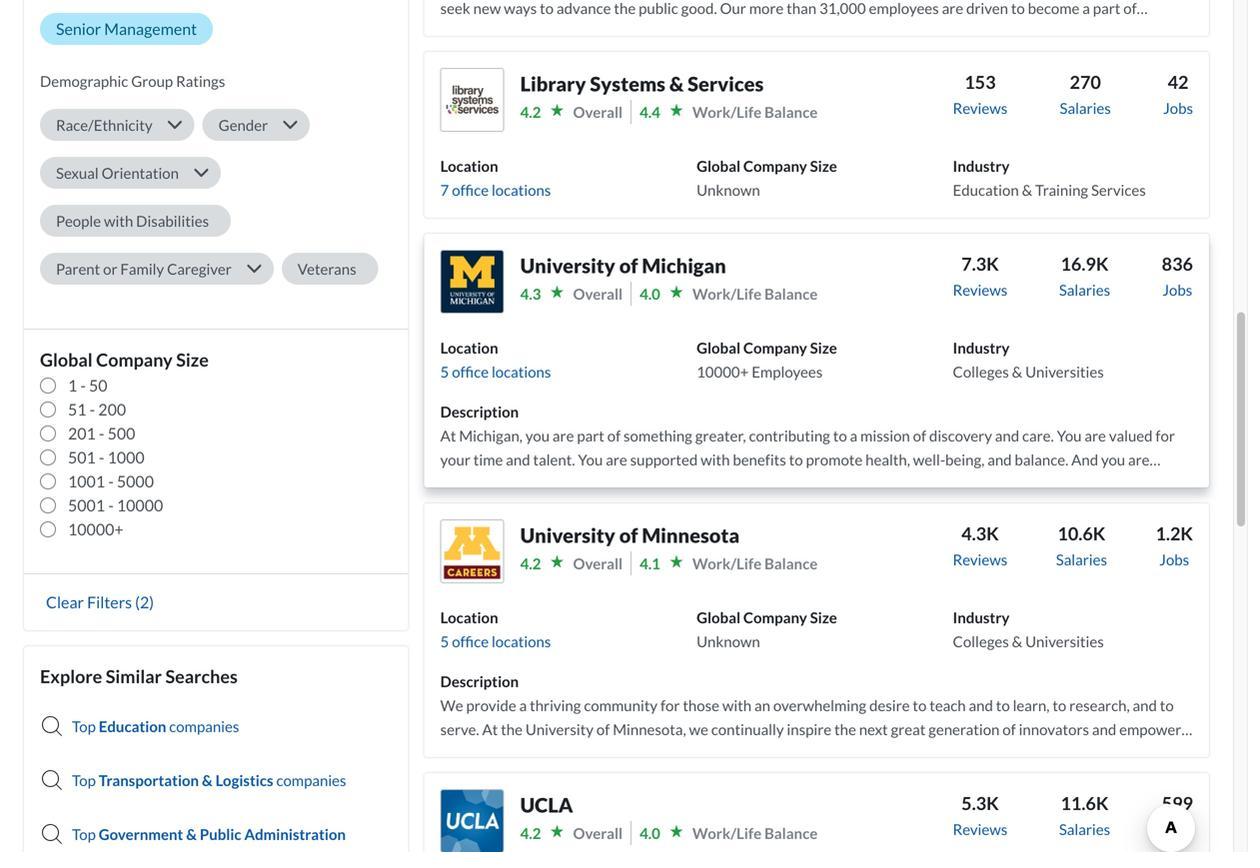Task type: vqa. For each thing, say whether or not it's contained in the screenshot.
first Industry Colleges & Universities from the top
yes



Task type: locate. For each thing, give the bounding box(es) containing it.
global inside global company size 10000+ employees
[[697, 339, 740, 357]]

0 vertical spatial to
[[833, 427, 847, 445]]

1 reviews from the top
[[953, 99, 1007, 117]]

jobs down the 42
[[1163, 99, 1193, 117]]

industry inside industry education & training services
[[953, 157, 1010, 175]]

parent or family caregiver
[[56, 260, 232, 278]]

description inside description at michigan, you are part of something greater, contributing to a mission of discovery and care. you are valued for your time and talent. you are supported with benefits to promote health, well-being, and balance. and you are challenged with opportunities to grow, personally and professionally. be your best self at michigan.
[[440, 403, 519, 421]]

- right 1 at the left top of page
[[80, 376, 86, 395]]

3 location from the top
[[440, 609, 498, 627]]

colleges down 4.3k reviews at the right
[[953, 633, 1009, 651]]

0 vertical spatial with
[[104, 212, 133, 230]]

1 industry colleges & universities from the top
[[953, 339, 1104, 381]]

1 university from the top
[[520, 254, 615, 278]]

1 vertical spatial companies
[[276, 771, 346, 789]]

0 vertical spatial universities
[[1025, 363, 1104, 381]]

overall down 'university of minnesota' on the bottom of page
[[573, 555, 623, 573]]

you
[[525, 427, 550, 445], [1101, 451, 1125, 469]]

balance for minnesota
[[764, 555, 818, 573]]

salaries down 10.6k
[[1056, 551, 1107, 569]]

industry
[[953, 157, 1010, 175], [953, 339, 1010, 357], [953, 609, 1010, 627]]

systems
[[590, 72, 665, 96]]

2 universities from the top
[[1025, 633, 1104, 651]]

2 5 office locations link from the top
[[440, 633, 551, 651]]

5 down university of minnesota image
[[440, 633, 449, 651]]

are down valued
[[1128, 451, 1150, 469]]

0 horizontal spatial services
[[688, 72, 764, 96]]

0 vertical spatial you
[[525, 427, 550, 445]]

0 vertical spatial global company size unknown
[[697, 157, 837, 199]]

industry colleges & universities up care.
[[953, 339, 1104, 381]]

of left minnesota
[[619, 524, 638, 548]]

2 global company size unknown from the top
[[697, 609, 837, 651]]

race/ethnicity
[[56, 116, 153, 134]]

top transportation & logistics companies
[[72, 771, 346, 789]]

salaries down 270
[[1060, 99, 1111, 117]]

3 work/life balance from the top
[[692, 555, 818, 573]]

locations inside location 7 office locations
[[492, 181, 551, 199]]

with
[[104, 212, 133, 230], [701, 451, 730, 469], [514, 475, 543, 493]]

2 vertical spatial locations
[[492, 633, 551, 651]]

2 location 5 office locations from the top
[[440, 609, 551, 651]]

caregiver
[[167, 260, 232, 278]]

2 locations from the top
[[492, 363, 551, 381]]

reviews down 4.3k
[[953, 551, 1007, 569]]

company inside global company size 10000+ employees
[[743, 339, 807, 357]]

industry colleges & universities for university of michigan
[[953, 339, 1104, 381]]

you up opportunities
[[578, 451, 603, 469]]

1 top from the top
[[72, 717, 96, 735]]

with right people
[[104, 212, 133, 230]]

work/life balance
[[692, 103, 818, 121], [692, 285, 818, 303], [692, 555, 818, 573], [692, 824, 818, 842]]

0 vertical spatial services
[[688, 72, 764, 96]]

office inside location 7 office locations
[[452, 181, 489, 199]]

3 office from the top
[[452, 633, 489, 651]]

1 vertical spatial with
[[701, 451, 730, 469]]

10000+ down 5001
[[68, 520, 124, 539]]

industry down 4.3k reviews at the right
[[953, 609, 1010, 627]]

4.2 right university of minnesota image
[[520, 555, 541, 573]]

2 unknown from the top
[[697, 633, 760, 651]]

of right part
[[607, 427, 621, 445]]

at
[[440, 427, 456, 445]]

universities
[[1025, 363, 1104, 381], [1025, 633, 1104, 651]]

1 horizontal spatial 10000+
[[697, 363, 749, 381]]

3 work/life from the top
[[692, 555, 762, 573]]

top left government
[[72, 825, 96, 843]]

senior management
[[56, 19, 197, 38]]

- right 1001
[[108, 472, 114, 491]]

jobs for minnesota
[[1159, 551, 1189, 569]]

universities up care.
[[1025, 363, 1104, 381]]

1.2k
[[1156, 523, 1193, 545]]

599 jobs
[[1162, 792, 1193, 838]]

1 vertical spatial office
[[452, 363, 489, 381]]

1 vertical spatial services
[[1091, 181, 1146, 199]]

- for 5001
[[108, 496, 114, 515]]

library systems & services
[[520, 72, 764, 96]]

1 5 office locations link from the top
[[440, 363, 551, 381]]

1 vertical spatial industry colleges & universities
[[953, 609, 1104, 651]]

2 4.0 from the top
[[640, 824, 660, 842]]

0 vertical spatial university
[[520, 254, 615, 278]]

5 up at
[[440, 363, 449, 381]]

overall down university of michigan
[[573, 285, 623, 303]]

2 description from the top
[[440, 672, 519, 690]]

11.6k
[[1061, 792, 1109, 814]]

1 vertical spatial your
[[910, 475, 940, 493]]

1 vertical spatial industry
[[953, 339, 1010, 357]]

overall
[[573, 103, 623, 121], [573, 285, 623, 303], [573, 555, 623, 573], [573, 824, 623, 842]]

50
[[89, 376, 107, 395]]

global
[[697, 157, 740, 175], [697, 339, 740, 357], [40, 349, 93, 371], [697, 609, 740, 627]]

2 location from the top
[[440, 339, 498, 357]]

4.2 for library
[[520, 103, 541, 121]]

1 - 50
[[68, 376, 107, 395]]

- for 201
[[99, 424, 104, 443]]

4.1
[[640, 555, 660, 573]]

education inside industry education & training services
[[953, 181, 1019, 199]]

2 vertical spatial top
[[72, 825, 96, 843]]

1 vertical spatial locations
[[492, 363, 551, 381]]

overall for minnesota
[[573, 555, 623, 573]]

industry for library systems & services
[[953, 157, 1010, 175]]

location 5 office locations down 4.3
[[440, 339, 551, 381]]

reviews down 5.3k at the bottom right
[[953, 820, 1007, 838]]

1 vertical spatial university
[[520, 524, 615, 548]]

1 locations from the top
[[492, 181, 551, 199]]

0 vertical spatial 5 office locations link
[[440, 363, 551, 381]]

top left transportation
[[72, 771, 96, 789]]

0 horizontal spatial 10000+
[[68, 520, 124, 539]]

colleges
[[953, 363, 1009, 381], [953, 633, 1009, 651]]

836 jobs
[[1162, 253, 1193, 299]]

health,
[[865, 451, 910, 469]]

to left grow,
[[638, 475, 652, 493]]

1 balance from the top
[[764, 103, 818, 121]]

4.0
[[640, 285, 660, 303], [640, 824, 660, 842]]

836
[[1162, 253, 1193, 275]]

10000
[[117, 496, 163, 515]]

ratings
[[176, 72, 225, 90]]

universities for university of michigan
[[1025, 363, 1104, 381]]

location 5 office locations for university of minnesota
[[440, 609, 551, 651]]

0 horizontal spatial you
[[578, 451, 603, 469]]

3 overall from the top
[[573, 555, 623, 573]]

with down talent.
[[514, 475, 543, 493]]

0 vertical spatial description
[[440, 403, 519, 421]]

1 vertical spatial universities
[[1025, 633, 1104, 651]]

education down similar at bottom
[[99, 717, 166, 735]]

2 work/life from the top
[[692, 285, 762, 303]]

- right '201'
[[99, 424, 104, 443]]

a
[[850, 427, 858, 445]]

are
[[553, 427, 574, 445], [1085, 427, 1106, 445], [606, 451, 627, 469], [1128, 451, 1150, 469]]

4 work/life balance from the top
[[692, 824, 818, 842]]

2 overall from the top
[[573, 285, 623, 303]]

2 horizontal spatial with
[[701, 451, 730, 469]]

3 locations from the top
[[492, 633, 551, 651]]

explore
[[40, 665, 102, 687]]

library systems & services image
[[440, 68, 504, 132]]

well-
[[913, 451, 945, 469]]

10000+
[[697, 363, 749, 381], [68, 520, 124, 539]]

7 office locations link
[[440, 181, 551, 199]]

2 4.2 from the top
[[520, 555, 541, 573]]

employees
[[752, 363, 823, 381]]

5 office locations link up "michigan,"
[[440, 363, 551, 381]]

2 industry from the top
[[953, 339, 1010, 357]]

2 university from the top
[[520, 524, 615, 548]]

0 horizontal spatial with
[[104, 212, 133, 230]]

salaries for minnesota
[[1056, 551, 1107, 569]]

overall down systems
[[573, 103, 623, 121]]

3 industry from the top
[[953, 609, 1010, 627]]

1 vertical spatial description
[[440, 672, 519, 690]]

1 vertical spatial top
[[72, 771, 96, 789]]

1 vertical spatial unknown
[[697, 633, 760, 651]]

you up 'and'
[[1057, 427, 1082, 445]]

- right 51
[[90, 400, 95, 419]]

you up talent.
[[525, 427, 550, 445]]

&
[[669, 72, 684, 96], [1022, 181, 1032, 199], [1012, 363, 1022, 381], [1012, 633, 1022, 651], [202, 771, 213, 789], [186, 825, 197, 843]]

and left care.
[[995, 427, 1019, 445]]

1 vertical spatial 5
[[440, 633, 449, 651]]

1 overall from the top
[[573, 103, 623, 121]]

1 4.2 from the top
[[520, 103, 541, 121]]

jobs
[[1163, 99, 1193, 117], [1162, 281, 1192, 299], [1159, 551, 1189, 569], [1162, 820, 1192, 838]]

2 reviews from the top
[[953, 281, 1007, 299]]

services right systems
[[688, 72, 764, 96]]

size inside global company size 10000+ employees
[[810, 339, 837, 357]]

and
[[1071, 451, 1098, 469]]

location down university of michigan image
[[440, 339, 498, 357]]

location 5 office locations
[[440, 339, 551, 381], [440, 609, 551, 651]]

education for industry
[[953, 181, 1019, 199]]

1 4.0 from the top
[[640, 285, 660, 303]]

of left michigan
[[619, 254, 638, 278]]

discovery
[[929, 427, 992, 445]]

minnesota
[[642, 524, 740, 548]]

jobs down 1.2k
[[1159, 551, 1189, 569]]

2 work/life balance from the top
[[692, 285, 818, 303]]

location 5 office locations down university of minnesota image
[[440, 609, 551, 651]]

1 global company size unknown from the top
[[697, 157, 837, 199]]

university of minnesota image
[[440, 520, 504, 584]]

companies down searches
[[169, 717, 239, 735]]

balance
[[764, 103, 818, 121], [764, 285, 818, 303], [764, 555, 818, 573], [764, 824, 818, 842]]

1 5 from the top
[[440, 363, 449, 381]]

1 description from the top
[[440, 403, 519, 421]]

2 vertical spatial office
[[452, 633, 489, 651]]

2 office from the top
[[452, 363, 489, 381]]

1 location 5 office locations from the top
[[440, 339, 551, 381]]

2 vertical spatial industry
[[953, 609, 1010, 627]]

2 vertical spatial 4.2
[[520, 824, 541, 842]]

0 vertical spatial location 5 office locations
[[440, 339, 551, 381]]

colleges up discovery
[[953, 363, 1009, 381]]

1 vertical spatial colleges
[[953, 633, 1009, 651]]

1 vertical spatial 10000+
[[68, 520, 124, 539]]

global for university of michigan
[[697, 339, 740, 357]]

education up 7.3k
[[953, 181, 1019, 199]]

2 industry colleges & universities from the top
[[953, 609, 1104, 651]]

locations
[[492, 181, 551, 199], [492, 363, 551, 381], [492, 633, 551, 651]]

1 vertical spatial 4.2
[[520, 555, 541, 573]]

5 office locations link for university of michigan
[[440, 363, 551, 381]]

1 vertical spatial location 5 office locations
[[440, 609, 551, 651]]

office up "michigan,"
[[452, 363, 489, 381]]

10.6k
[[1058, 523, 1106, 545]]

top government & public administration
[[72, 825, 346, 843]]

top
[[72, 717, 96, 735], [72, 771, 96, 789], [72, 825, 96, 843]]

0 horizontal spatial your
[[440, 451, 471, 469]]

0 vertical spatial industry colleges & universities
[[953, 339, 1104, 381]]

1.2k jobs
[[1156, 523, 1193, 569]]

to down contributing
[[789, 451, 803, 469]]

location up '7'
[[440, 157, 498, 175]]

jobs down 599
[[1162, 820, 1192, 838]]

2 vertical spatial to
[[638, 475, 652, 493]]

top down explore
[[72, 717, 96, 735]]

opportunities
[[546, 475, 635, 493]]

reviews for &
[[953, 99, 1007, 117]]

salaries
[[1060, 99, 1111, 117], [1059, 281, 1110, 299], [1056, 551, 1107, 569], [1059, 820, 1110, 838]]

university for university of michigan
[[520, 254, 615, 278]]

and right time
[[506, 451, 530, 469]]

location for library systems & services
[[440, 157, 498, 175]]

1 colleges from the top
[[953, 363, 1009, 381]]

0 vertical spatial locations
[[492, 181, 551, 199]]

1 vertical spatial location
[[440, 339, 498, 357]]

something
[[624, 427, 692, 445]]

5 office locations link for university of minnesota
[[440, 633, 551, 651]]

services right training
[[1091, 181, 1146, 199]]

with down greater,
[[701, 451, 730, 469]]

2 5 from the top
[[440, 633, 449, 651]]

global for library systems & services
[[697, 157, 740, 175]]

1 horizontal spatial companies
[[276, 771, 346, 789]]

1 vertical spatial education
[[99, 717, 166, 735]]

200
[[98, 400, 126, 419]]

& inside industry education & training services
[[1022, 181, 1032, 199]]

5 office locations link down university of minnesota image
[[440, 633, 551, 651]]

location inside location 7 office locations
[[440, 157, 498, 175]]

10000+ inside global company size 10000+ employees
[[697, 363, 749, 381]]

location down university of minnesota image
[[440, 609, 498, 627]]

1 universities from the top
[[1025, 363, 1104, 381]]

companies up administration
[[276, 771, 346, 789]]

1 horizontal spatial to
[[789, 451, 803, 469]]

1 location from the top
[[440, 157, 498, 175]]

1 horizontal spatial your
[[910, 475, 940, 493]]

reviews for minnesota
[[953, 551, 1007, 569]]

4.0 for ucla
[[640, 824, 660, 842]]

jobs down 836
[[1162, 281, 1192, 299]]

1 horizontal spatial services
[[1091, 181, 1146, 199]]

description
[[440, 403, 519, 421], [440, 672, 519, 690]]

0 vertical spatial companies
[[169, 717, 239, 735]]

location for university of michigan
[[440, 339, 498, 357]]

0 vertical spatial education
[[953, 181, 1019, 199]]

0 vertical spatial unknown
[[697, 181, 760, 199]]

2 vertical spatial location
[[440, 609, 498, 627]]

services
[[688, 72, 764, 96], [1091, 181, 1146, 199]]

0 horizontal spatial education
[[99, 717, 166, 735]]

1 work/life from the top
[[692, 103, 762, 121]]

industry down the '153 reviews'
[[953, 157, 1010, 175]]

office for library systems & services
[[452, 181, 489, 199]]

industry down 7.3k reviews
[[953, 339, 1010, 357]]

1 vertical spatial you
[[578, 451, 603, 469]]

0 vertical spatial industry
[[953, 157, 1010, 175]]

4 balance from the top
[[764, 824, 818, 842]]

10000+ up greater,
[[697, 363, 749, 381]]

0 vertical spatial colleges
[[953, 363, 1009, 381]]

501
[[68, 448, 96, 467]]

services inside industry education & training services
[[1091, 181, 1146, 199]]

1 vertical spatial global company size unknown
[[697, 609, 837, 651]]

0 vertical spatial top
[[72, 717, 96, 735]]

3 balance from the top
[[764, 555, 818, 573]]

3 top from the top
[[72, 825, 96, 843]]

5 for university of minnesota
[[440, 633, 449, 651]]

demographic group ratings
[[40, 72, 225, 90]]

0 vertical spatial 10000+
[[697, 363, 749, 381]]

office right '7'
[[452, 181, 489, 199]]

4.0 for university of michigan
[[640, 285, 660, 303]]

size for university of minnesota
[[810, 609, 837, 627]]

to left a on the right
[[833, 427, 847, 445]]

time
[[473, 451, 503, 469]]

reviews down 153
[[953, 99, 1007, 117]]

0 vertical spatial 5
[[440, 363, 449, 381]]

colleges for minnesota
[[953, 633, 1009, 651]]

salaries down 16.9k
[[1059, 281, 1110, 299]]

4 reviews from the top
[[953, 820, 1007, 838]]

jobs inside 1.2k jobs
[[1159, 551, 1189, 569]]

jobs for michigan
[[1162, 281, 1192, 299]]

4 overall from the top
[[573, 824, 623, 842]]

4.2 down library
[[520, 103, 541, 121]]

3 reviews from the top
[[953, 551, 1007, 569]]

1 vertical spatial 4.0
[[640, 824, 660, 842]]

5001 - 10000
[[68, 496, 163, 515]]

salaries down 11.6k
[[1059, 820, 1110, 838]]

0 vertical spatial location
[[440, 157, 498, 175]]

1 horizontal spatial education
[[953, 181, 1019, 199]]

your down at
[[440, 451, 471, 469]]

overall down ucla
[[573, 824, 623, 842]]

1 industry from the top
[[953, 157, 1010, 175]]

- for 51
[[90, 400, 95, 419]]

of
[[619, 254, 638, 278], [607, 427, 621, 445], [913, 427, 926, 445], [619, 524, 638, 548]]

- down 1001 - 5000
[[108, 496, 114, 515]]

10.6k salaries
[[1056, 523, 1107, 569]]

500
[[107, 424, 135, 443]]

0 vertical spatial your
[[440, 451, 471, 469]]

salaries for michigan
[[1059, 281, 1110, 299]]

jobs inside '836 jobs'
[[1162, 281, 1192, 299]]

2 vertical spatial with
[[514, 475, 543, 493]]

universities down 10.6k salaries
[[1025, 633, 1104, 651]]

1 horizontal spatial you
[[1101, 451, 1125, 469]]

5000
[[117, 472, 154, 491]]

-
[[80, 376, 86, 395], [90, 400, 95, 419], [99, 424, 104, 443], [99, 448, 104, 467], [108, 472, 114, 491], [108, 496, 114, 515]]

office down university of minnesota image
[[452, 633, 489, 651]]

5 for university of michigan
[[440, 363, 449, 381]]

2 top from the top
[[72, 771, 96, 789]]

industry for university of michigan
[[953, 339, 1010, 357]]

global company size
[[40, 349, 209, 371]]

1 vertical spatial 5 office locations link
[[440, 633, 551, 651]]

4.2 down ucla
[[520, 824, 541, 842]]

11.6k salaries
[[1059, 792, 1110, 838]]

reviews down 7.3k
[[953, 281, 1007, 299]]

0 vertical spatial 4.2
[[520, 103, 541, 121]]

are up talent.
[[553, 427, 574, 445]]

1 office from the top
[[452, 181, 489, 199]]

your down well-
[[910, 475, 940, 493]]

university down opportunities
[[520, 524, 615, 548]]

153
[[965, 71, 996, 93]]

5 office locations link
[[440, 363, 551, 381], [440, 633, 551, 651]]

2 colleges from the top
[[953, 633, 1009, 651]]

1 unknown from the top
[[697, 181, 760, 199]]

42 jobs
[[1163, 71, 1193, 117]]

jobs inside 599 jobs
[[1162, 820, 1192, 838]]

0 vertical spatial office
[[452, 181, 489, 199]]

university up 4.3
[[520, 254, 615, 278]]

universities for university of minnesota
[[1025, 633, 1104, 651]]

work/life balance for minnesota
[[692, 555, 818, 573]]

industry colleges & universities down 4.3k reviews at the right
[[953, 609, 1104, 651]]

2 balance from the top
[[764, 285, 818, 303]]

mission
[[860, 427, 910, 445]]

51 - 200
[[68, 400, 126, 419]]

1 work/life balance from the top
[[692, 103, 818, 121]]

you right 'and'
[[1101, 451, 1125, 469]]

0 vertical spatial 4.0
[[640, 285, 660, 303]]

- right the 501
[[99, 448, 104, 467]]

reviews
[[953, 99, 1007, 117], [953, 281, 1007, 299], [953, 551, 1007, 569], [953, 820, 1007, 838]]

education
[[953, 181, 1019, 199], [99, 717, 166, 735]]

1 horizontal spatial you
[[1057, 427, 1082, 445]]

global company size unknown
[[697, 157, 837, 199], [697, 609, 837, 651]]



Task type: describe. For each thing, give the bounding box(es) containing it.
description for description
[[440, 672, 519, 690]]

administration
[[244, 825, 346, 843]]

5001
[[68, 496, 105, 515]]

global for university of minnesota
[[697, 609, 740, 627]]

51
[[68, 400, 86, 419]]

7.3k reviews
[[953, 253, 1007, 299]]

orientation
[[102, 164, 179, 182]]

clear filters (2)
[[46, 593, 154, 612]]

people with disabilities
[[56, 212, 209, 230]]

library
[[520, 72, 586, 96]]

personally
[[694, 475, 762, 493]]

16.9k
[[1061, 253, 1109, 275]]

are up opportunities
[[606, 451, 627, 469]]

challenged
[[440, 475, 511, 493]]

university of michigan image
[[440, 250, 504, 314]]

university of minnesota
[[520, 524, 740, 548]]

supported
[[630, 451, 698, 469]]

1 vertical spatial to
[[789, 451, 803, 469]]

- for 1
[[80, 376, 86, 395]]

work/life for &
[[692, 103, 762, 121]]

greater,
[[695, 427, 746, 445]]

are up 'and'
[[1085, 427, 1106, 445]]

at
[[1000, 475, 1014, 493]]

0 vertical spatial you
[[1057, 427, 1082, 445]]

logistics
[[215, 771, 273, 789]]

201 - 500
[[68, 424, 135, 443]]

0 horizontal spatial companies
[[169, 717, 239, 735]]

1 horizontal spatial with
[[514, 475, 543, 493]]

locations for university of michigan
[[492, 363, 551, 381]]

501 - 1000
[[68, 448, 145, 467]]

and down benefits
[[765, 475, 790, 493]]

3 4.2 from the top
[[520, 824, 541, 842]]

4.3k
[[961, 523, 999, 545]]

global company size unknown for library systems & services
[[697, 157, 837, 199]]

top for education
[[72, 717, 96, 735]]

location 5 office locations for university of michigan
[[440, 339, 551, 381]]

people
[[56, 212, 101, 230]]

management
[[104, 19, 197, 38]]

care.
[[1022, 427, 1054, 445]]

best
[[943, 475, 971, 493]]

description for description at michigan, you are part of something greater, contributing to a mission of discovery and care. you are valued for your time and talent. you are supported with benefits to promote health, well-being, and balance. and you are challenged with opportunities to grow, personally and professionally. be your best self at michigan.
[[440, 403, 519, 421]]

office for university of minnesota
[[452, 633, 489, 651]]

sexual
[[56, 164, 99, 182]]

599
[[1162, 792, 1193, 814]]

location for university of minnesota
[[440, 609, 498, 627]]

4.3k reviews
[[953, 523, 1007, 569]]

16.9k salaries
[[1059, 253, 1110, 299]]

1 vertical spatial you
[[1101, 451, 1125, 469]]

industry education & training services
[[953, 157, 1146, 199]]

work/life for michigan
[[692, 285, 762, 303]]

size for university of michigan
[[810, 339, 837, 357]]

public
[[200, 825, 241, 843]]

4.2 for university
[[520, 555, 541, 573]]

senior
[[56, 19, 101, 38]]

for
[[1156, 427, 1175, 445]]

locations for library systems & services
[[492, 181, 551, 199]]

5.3k reviews
[[953, 792, 1007, 838]]

location 7 office locations
[[440, 157, 551, 199]]

government
[[99, 825, 183, 843]]

jobs for &
[[1163, 99, 1193, 117]]

clear filters (2) button
[[40, 592, 160, 613]]

professionally.
[[792, 475, 887, 493]]

university of michigan
[[520, 254, 726, 278]]

locations for university of minnesota
[[492, 633, 551, 651]]

balance for &
[[764, 103, 818, 121]]

industry for university of minnesota
[[953, 609, 1010, 627]]

270 salaries
[[1060, 71, 1111, 117]]

university for university of minnesota
[[520, 524, 615, 548]]

201
[[68, 424, 96, 443]]

global company size unknown for university of minnesota
[[697, 609, 837, 651]]

promote
[[806, 451, 863, 469]]

searches
[[165, 665, 238, 687]]

1001
[[68, 472, 105, 491]]

top for transportation & logistics
[[72, 771, 96, 789]]

- for 1001
[[108, 472, 114, 491]]

contributing
[[749, 427, 830, 445]]

michigan,
[[459, 427, 523, 445]]

unknown for library systems & services
[[697, 181, 760, 199]]

work/life balance for &
[[692, 103, 818, 121]]

work/life balance for michigan
[[692, 285, 818, 303]]

group
[[131, 72, 173, 90]]

7
[[440, 181, 449, 199]]

153 reviews
[[953, 71, 1007, 117]]

42
[[1168, 71, 1189, 93]]

office for university of michigan
[[452, 363, 489, 381]]

valued
[[1109, 427, 1153, 445]]

size for library systems & services
[[810, 157, 837, 175]]

unknown for university of minnesota
[[697, 633, 760, 651]]

overall for michigan
[[573, 285, 623, 303]]

4 work/life from the top
[[692, 824, 762, 842]]

senior management button
[[40, 13, 213, 45]]

4.4
[[640, 103, 660, 121]]

gender
[[219, 116, 268, 134]]

education for top
[[99, 717, 166, 735]]

benefits
[[733, 451, 786, 469]]

top education companies
[[72, 717, 239, 735]]

and up at
[[987, 451, 1012, 469]]

0 horizontal spatial you
[[525, 427, 550, 445]]

0 horizontal spatial to
[[638, 475, 652, 493]]

2 horizontal spatial to
[[833, 427, 847, 445]]

7.3k
[[961, 253, 999, 275]]

colleges for michigan
[[953, 363, 1009, 381]]

ucla
[[520, 793, 573, 817]]

family
[[120, 260, 164, 278]]

reviews for michigan
[[953, 281, 1007, 299]]

transportation
[[99, 771, 199, 789]]

work/life for minnesota
[[692, 555, 762, 573]]

disabilities
[[136, 212, 209, 230]]

global company size 10000+ employees
[[697, 339, 837, 381]]

description at michigan, you are part of something greater, contributing to a mission of discovery and care. you are valued for your time and talent. you are supported with benefits to promote health, well-being, and balance. and you are challenged with opportunities to grow, personally and professionally. be your best self at michigan.
[[440, 403, 1175, 493]]

company for university of minnesota
[[743, 609, 807, 627]]

- for 501
[[99, 448, 104, 467]]

270
[[1070, 71, 1101, 93]]

michigan.
[[1016, 475, 1080, 493]]

overall for &
[[573, 103, 623, 121]]

company for university of michigan
[[743, 339, 807, 357]]

training
[[1035, 181, 1088, 199]]

be
[[889, 475, 907, 493]]

industry colleges & universities for university of minnesota
[[953, 609, 1104, 651]]

explore similar searches
[[40, 665, 238, 687]]

1000
[[107, 448, 145, 467]]

company for library systems & services
[[743, 157, 807, 175]]

similar
[[106, 665, 162, 687]]

ucla image
[[440, 789, 504, 852]]

salaries for &
[[1060, 99, 1111, 117]]

balance for michigan
[[764, 285, 818, 303]]

demographic
[[40, 72, 128, 90]]

of up well-
[[913, 427, 926, 445]]



